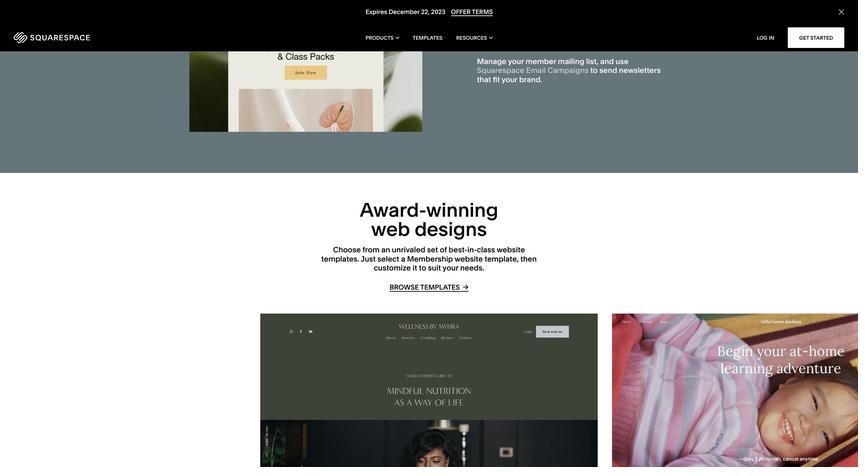 Task type: describe. For each thing, give the bounding box(es) containing it.
an
[[382, 246, 391, 255]]

web
[[372, 218, 411, 241]]

1 horizontal spatial a
[[534, 32, 544, 52]]

your inside the 'to send newsletters that fit your brand.'
[[502, 75, 518, 84]]

expires
[[366, 8, 387, 16]]

class
[[477, 246, 496, 255]]

squarespace email campaigns link
[[477, 66, 589, 75]]

log
[[757, 34, 768, 41]]

get started
[[800, 34, 834, 41]]

newsletters
[[620, 66, 661, 75]]

december
[[389, 8, 420, 16]]

choose
[[333, 246, 361, 255]]

award-winning web designs
[[360, 199, 499, 241]]

squarespace
[[477, 66, 525, 75]]

resources
[[457, 34, 487, 41]]

browse templates →
[[390, 283, 469, 292]]

browse
[[390, 284, 419, 292]]

squarespace logo link
[[14, 32, 180, 43]]

designs
[[415, 218, 487, 241]]

and
[[601, 57, 614, 66]]

email
[[527, 66, 546, 75]]

offer terms link
[[451, 8, 493, 16]]

1 horizontal spatial website
[[497, 246, 525, 255]]

use
[[616, 57, 629, 66]]

create a paid newsletter
[[477, 32, 669, 52]]

choose from an unrivaled set of best-in-class website templates. just select a membership website template, then customize it to suit your needs.
[[322, 246, 537, 273]]

best-
[[449, 246, 468, 255]]

manage your member mailing list, and use squarespace email campaigns
[[477, 57, 629, 75]]

brand.
[[520, 75, 543, 84]]

just
[[361, 255, 376, 264]]

expires december 22, 2023
[[366, 8, 446, 16]]

then
[[521, 255, 537, 264]]

award-
[[360, 199, 427, 222]]

of
[[440, 246, 447, 255]]

newsletter
[[586, 32, 669, 52]]

0 horizontal spatial website
[[455, 255, 483, 264]]

get
[[800, 34, 810, 41]]

needs.
[[461, 264, 485, 273]]

winning
[[427, 199, 499, 222]]

22,
[[421, 8, 430, 16]]

in-
[[468, 246, 477, 255]]



Task type: vqa. For each thing, say whether or not it's contained in the screenshot.
Log             In link
yes



Task type: locate. For each thing, give the bounding box(es) containing it.
terms
[[472, 8, 493, 16]]

your right suit on the bottom of the page
[[443, 264, 459, 273]]

manage
[[477, 57, 507, 66]]

log             in link
[[757, 34, 775, 41]]

campaigns
[[548, 66, 589, 75]]

products
[[366, 34, 394, 41]]

fit
[[493, 75, 500, 84]]

website
[[497, 246, 525, 255], [455, 255, 483, 264]]

1 vertical spatial to
[[419, 264, 427, 273]]

your
[[509, 57, 524, 66], [502, 75, 518, 84], [443, 264, 459, 273]]

from
[[363, 246, 380, 255]]

a up the member
[[534, 32, 544, 52]]

1 vertical spatial your
[[502, 75, 518, 84]]

it
[[413, 264, 418, 273]]

templates
[[413, 34, 443, 41], [421, 284, 460, 292]]

your left email
[[509, 57, 524, 66]]

to inside the 'to send newsletters that fit your brand.'
[[591, 66, 598, 75]]

mailing
[[558, 57, 585, 66]]

templates down 22,
[[413, 34, 443, 41]]

log             in
[[757, 34, 775, 41]]

1 vertical spatial a
[[401, 255, 406, 264]]

template,
[[485, 255, 519, 264]]

paid
[[547, 32, 582, 52]]

squarespace logo image
[[14, 32, 90, 43]]

templates inside browse templates →
[[421, 284, 460, 292]]

member
[[526, 57, 557, 66]]

suit
[[428, 264, 441, 273]]

website right of
[[455, 255, 483, 264]]

templates.
[[322, 255, 360, 264]]

create
[[477, 32, 530, 52]]

a left it
[[401, 255, 406, 264]]

2 vertical spatial your
[[443, 264, 459, 273]]

templates link
[[413, 24, 443, 51]]

myhra template image
[[261, 314, 598, 468]]

customize
[[374, 264, 411, 273]]

0 vertical spatial a
[[534, 32, 544, 52]]

comet template image
[[613, 314, 859, 468]]

a inside choose from an unrivaled set of best-in-class website templates. just select a membership website template, then customize it to suit your needs.
[[401, 255, 406, 264]]

your right fit at the top right
[[502, 75, 518, 84]]

to send newsletters that fit your brand.
[[477, 66, 661, 84]]

offer terms
[[451, 8, 493, 16]]

list,
[[587, 57, 599, 66]]

to right it
[[419, 264, 427, 273]]

a
[[534, 32, 544, 52], [401, 255, 406, 264]]

started
[[811, 34, 834, 41]]

0 vertical spatial templates
[[413, 34, 443, 41]]

resources button
[[457, 24, 493, 51]]

offer
[[451, 8, 471, 16]]

your inside manage your member mailing list, and use squarespace email campaigns
[[509, 57, 524, 66]]

2023
[[431, 8, 446, 16]]

website right class
[[497, 246, 525, 255]]

products button
[[366, 24, 399, 51]]

0 horizontal spatial a
[[401, 255, 406, 264]]

0 horizontal spatial to
[[419, 264, 427, 273]]

get started link
[[789, 27, 845, 48]]

membership
[[407, 255, 453, 264]]

0 vertical spatial to
[[591, 66, 598, 75]]

unrivaled
[[392, 246, 426, 255]]

1 vertical spatial templates
[[421, 284, 460, 292]]

templates down suit on the bottom of the page
[[421, 284, 460, 292]]

1 horizontal spatial to
[[591, 66, 598, 75]]

that
[[477, 75, 492, 84]]

in
[[770, 34, 775, 41]]

select
[[378, 255, 400, 264]]

example newsletter image
[[189, 0, 423, 132]]

your inside choose from an unrivaled set of best-in-class website templates. just select a membership website template, then customize it to suit your needs.
[[443, 264, 459, 273]]

to
[[591, 66, 598, 75], [419, 264, 427, 273]]

set
[[427, 246, 438, 255]]

0 vertical spatial your
[[509, 57, 524, 66]]

to inside choose from an unrivaled set of best-in-class website templates. just select a membership website template, then customize it to suit your needs.
[[419, 264, 427, 273]]

to left the send
[[591, 66, 598, 75]]

send
[[600, 66, 618, 75]]

→
[[463, 283, 469, 292]]



